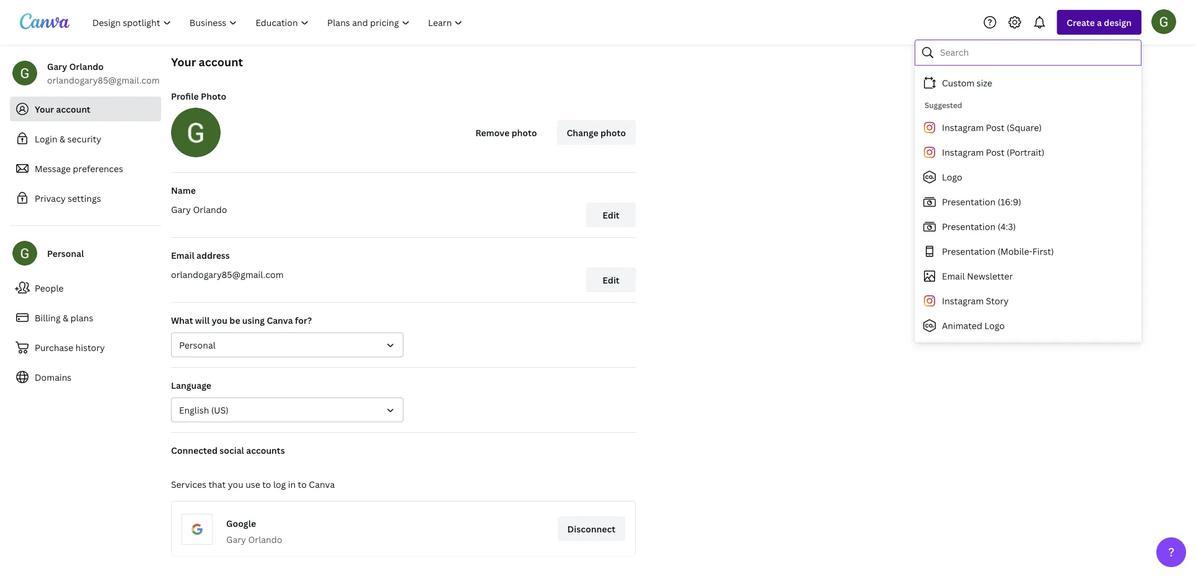 Task type: locate. For each thing, give the bounding box(es) containing it.
logo down story
[[985, 320, 1005, 332]]

0 vertical spatial post
[[986, 122, 1005, 134]]

2 horizontal spatial orlando
[[248, 534, 282, 546]]

0 vertical spatial orlandogary85@gmail.com
[[47, 74, 160, 86]]

personal
[[47, 248, 84, 259], [179, 339, 216, 351]]

0 vertical spatial gary
[[47, 60, 67, 72]]

gary up your account link
[[47, 60, 67, 72]]

personal up the people
[[47, 248, 84, 259]]

photo inside 'button'
[[601, 127, 626, 139]]

0 vertical spatial edit
[[603, 209, 620, 221]]

instagram post (portrait) link
[[915, 140, 1137, 165]]

instagram inside instagram post (portrait) link
[[942, 147, 984, 158]]

photo right remove
[[512, 127, 537, 139]]

account up photo
[[199, 54, 243, 69]]

orlando for gary orlando
[[193, 204, 227, 215]]

edit
[[603, 209, 620, 221], [603, 274, 620, 286]]

1 vertical spatial presentation
[[942, 221, 996, 233]]

orlandogary85@gmail.com
[[47, 74, 160, 86], [171, 269, 284, 281]]

you left use
[[228, 479, 243, 491]]

instagram story link
[[915, 289, 1137, 314]]

animated logo
[[942, 320, 1005, 332]]

account up login & security
[[56, 103, 90, 115]]

1 horizontal spatial your account
[[171, 54, 243, 69]]

logo
[[942, 171, 963, 183], [985, 320, 1005, 332]]

gary for gary orlando
[[171, 204, 191, 215]]

gary
[[47, 60, 67, 72], [171, 204, 191, 215], [226, 534, 246, 546]]

custom
[[942, 77, 975, 89]]

1 vertical spatial orlando
[[193, 204, 227, 215]]

2 presentation from the top
[[942, 221, 996, 233]]

1 vertical spatial personal
[[179, 339, 216, 351]]

0 horizontal spatial logo
[[942, 171, 963, 183]]

0 horizontal spatial orlandogary85@gmail.com
[[47, 74, 160, 86]]

preferences
[[73, 163, 123, 175]]

login & security link
[[10, 126, 161, 151]]

1 horizontal spatial account
[[199, 54, 243, 69]]

gary down name in the top of the page
[[171, 204, 191, 215]]

orlando down name in the top of the page
[[193, 204, 227, 215]]

2 horizontal spatial gary
[[226, 534, 246, 546]]

orlandogary85@gmail.com down address on the top of the page
[[171, 269, 284, 281]]

post up instagram post (portrait)
[[986, 122, 1005, 134]]

1 edit from the top
[[603, 209, 620, 221]]

gary orlando orlandogary85@gmail.com
[[47, 60, 160, 86]]

account
[[199, 54, 243, 69], [56, 103, 90, 115]]

1 vertical spatial edit
[[603, 274, 620, 286]]

0 vertical spatial email
[[171, 250, 194, 261]]

1 vertical spatial you
[[228, 479, 243, 491]]

history
[[76, 342, 105, 354]]

Search search field
[[941, 41, 1133, 64]]

0 horizontal spatial orlando
[[69, 60, 104, 72]]

(mobile-
[[998, 246, 1033, 258]]

instagram down instagram post (square)
[[942, 147, 984, 158]]

instagram down suggested
[[942, 122, 984, 134]]

photo for remove photo
[[512, 127, 537, 139]]

people link
[[10, 276, 161, 301]]

0 horizontal spatial canva
[[267, 315, 293, 326]]

0 horizontal spatial email
[[171, 250, 194, 261]]

2 photo from the left
[[601, 127, 626, 139]]

gary for gary orlando orlandogary85@gmail.com
[[47, 60, 67, 72]]

you for will
[[212, 315, 228, 326]]

1 presentation from the top
[[942, 196, 996, 208]]

2 post from the top
[[986, 147, 1005, 158]]

personal down will
[[179, 339, 216, 351]]

create a design
[[1067, 16, 1132, 28]]

your account
[[171, 54, 243, 69], [35, 103, 90, 115]]

1 horizontal spatial orlandogary85@gmail.com
[[171, 269, 284, 281]]

&
[[60, 133, 65, 145], [63, 312, 68, 324]]

orlandogary85@gmail.com up your account link
[[47, 74, 160, 86]]

animated logo link
[[915, 314, 1137, 339]]

1 vertical spatial &
[[63, 312, 68, 324]]

1 horizontal spatial photo
[[601, 127, 626, 139]]

instagram inside instagram post (square) link
[[942, 122, 984, 134]]

presentation inside "link"
[[942, 246, 996, 258]]

message preferences link
[[10, 156, 161, 181]]

instagram inside instagram story link
[[942, 295, 984, 307]]

1 photo from the left
[[512, 127, 537, 139]]

canva right 'in'
[[309, 479, 335, 491]]

to right 'in'
[[298, 479, 307, 491]]

gary inside gary orlando orlandogary85@gmail.com
[[47, 60, 67, 72]]

custom size button
[[915, 71, 1137, 95]]

0 horizontal spatial gary
[[47, 60, 67, 72]]

email newsletter
[[942, 271, 1013, 282]]

0 horizontal spatial your account
[[35, 103, 90, 115]]

2 edit from the top
[[603, 274, 620, 286]]

instagram
[[942, 122, 984, 134], [942, 147, 984, 158], [942, 295, 984, 307]]

disconnect
[[568, 524, 616, 535]]

presentation up presentation (4:3)
[[942, 196, 996, 208]]

1 edit button from the top
[[587, 203, 636, 228]]

1 vertical spatial orlandogary85@gmail.com
[[171, 269, 284, 281]]

2 vertical spatial presentation
[[942, 246, 996, 258]]

3 presentation from the top
[[942, 246, 996, 258]]

your account up photo
[[171, 54, 243, 69]]

orlando for gary orlando orlandogary85@gmail.com
[[69, 60, 104, 72]]

email for email address
[[171, 250, 194, 261]]

0 vertical spatial instagram
[[942, 122, 984, 134]]

canva
[[267, 315, 293, 326], [309, 479, 335, 491]]

instagram post (square)
[[942, 122, 1042, 134]]

presentation up "email newsletter" on the right
[[942, 246, 996, 258]]

1 vertical spatial gary
[[171, 204, 191, 215]]

1 horizontal spatial canva
[[309, 479, 335, 491]]

1 vertical spatial account
[[56, 103, 90, 115]]

0 horizontal spatial photo
[[512, 127, 537, 139]]

gary down google
[[226, 534, 246, 546]]

instagram up animated
[[942, 295, 984, 307]]

presentation for presentation (mobile-first)
[[942, 246, 996, 258]]

connected social accounts
[[171, 445, 285, 457]]

you for that
[[228, 479, 243, 491]]

to
[[262, 479, 271, 491], [298, 479, 307, 491]]

presentation
[[942, 196, 996, 208], [942, 221, 996, 233], [942, 246, 996, 258]]

3 instagram from the top
[[942, 295, 984, 307]]

your up profile at the left of the page
[[171, 54, 196, 69]]

edit button
[[587, 203, 636, 228], [587, 268, 636, 293]]

1 horizontal spatial email
[[942, 271, 965, 282]]

0 vertical spatial presentation
[[942, 196, 996, 208]]

0 vertical spatial edit button
[[587, 203, 636, 228]]

1 vertical spatial edit button
[[587, 268, 636, 293]]

1 instagram from the top
[[942, 122, 984, 134]]

in
[[288, 479, 296, 491]]

presentation (mobile-first)
[[942, 246, 1055, 258]]

& for billing
[[63, 312, 68, 324]]

1 horizontal spatial personal
[[179, 339, 216, 351]]

disconnect button
[[558, 517, 626, 542]]

a
[[1097, 16, 1102, 28]]

2 instagram from the top
[[942, 147, 984, 158]]

custom size
[[942, 77, 993, 89]]

post for (square)
[[986, 122, 1005, 134]]

your up login
[[35, 103, 54, 115]]

0 vertical spatial account
[[199, 54, 243, 69]]

2 vertical spatial instagram
[[942, 295, 984, 307]]

canva left 'for?'
[[267, 315, 293, 326]]

2 vertical spatial orlando
[[248, 534, 282, 546]]

change photo button
[[557, 120, 636, 145]]

accounts
[[246, 445, 285, 457]]

1 vertical spatial email
[[942, 271, 965, 282]]

photo
[[512, 127, 537, 139], [601, 127, 626, 139]]

orlando down google
[[248, 534, 282, 546]]

1 horizontal spatial logo
[[985, 320, 1005, 332]]

0 horizontal spatial personal
[[47, 248, 84, 259]]

animated
[[942, 320, 983, 332]]

1 vertical spatial instagram
[[942, 147, 984, 158]]

1 vertical spatial post
[[986, 147, 1005, 158]]

post
[[986, 122, 1005, 134], [986, 147, 1005, 158]]

presentation for presentation (16:9)
[[942, 196, 996, 208]]

1 horizontal spatial gary
[[171, 204, 191, 215]]

presentation down the presentation (16:9) at top right
[[942, 221, 996, 233]]

your
[[171, 54, 196, 69], [35, 103, 54, 115]]

photo inside button
[[512, 127, 537, 139]]

privacy settings
[[35, 193, 101, 204]]

top level navigation element
[[84, 10, 473, 35]]

message preferences
[[35, 163, 123, 175]]

you
[[212, 315, 228, 326], [228, 479, 243, 491]]

1 horizontal spatial orlando
[[193, 204, 227, 215]]

email newsletter link
[[915, 264, 1137, 289]]

privacy settings link
[[10, 186, 161, 211]]

0 vertical spatial your account
[[171, 54, 243, 69]]

photo right change
[[601, 127, 626, 139]]

(4:3)
[[998, 221, 1016, 233]]

email up instagram story
[[942, 271, 965, 282]]

presentation (16:9) link
[[915, 190, 1137, 215]]

2 edit button from the top
[[587, 268, 636, 293]]

2 vertical spatial gary
[[226, 534, 246, 546]]

orlando up your account link
[[69, 60, 104, 72]]

orlando inside gary orlando orlandogary85@gmail.com
[[69, 60, 104, 72]]

change
[[567, 127, 599, 139]]

you left be
[[212, 315, 228, 326]]

presentation (mobile-first) link
[[915, 239, 1137, 264]]

0 vertical spatial you
[[212, 315, 228, 326]]

0 horizontal spatial to
[[262, 479, 271, 491]]

logo up the presentation (16:9) at top right
[[942, 171, 963, 183]]

post down instagram post (square)
[[986, 147, 1005, 158]]

1 post from the top
[[986, 122, 1005, 134]]

0 vertical spatial logo
[[942, 171, 963, 183]]

0 vertical spatial orlando
[[69, 60, 104, 72]]

english
[[179, 405, 209, 416]]

email
[[171, 250, 194, 261], [942, 271, 965, 282]]

email left address on the top of the page
[[171, 250, 194, 261]]

to left the log
[[262, 479, 271, 491]]

personal inside button
[[179, 339, 216, 351]]

size
[[977, 77, 993, 89]]

(us)
[[211, 405, 229, 416]]

& right login
[[60, 133, 65, 145]]

1 horizontal spatial to
[[298, 479, 307, 491]]

0 vertical spatial &
[[60, 133, 65, 145]]

0 horizontal spatial your
[[35, 103, 54, 115]]

orlando
[[69, 60, 104, 72], [193, 204, 227, 215], [248, 534, 282, 546]]

0 vertical spatial your
[[171, 54, 196, 69]]

language
[[171, 380, 211, 392]]

& left plans
[[63, 312, 68, 324]]

1 vertical spatial canva
[[309, 479, 335, 491]]

be
[[230, 315, 240, 326]]

that
[[209, 479, 226, 491]]

your account up login & security
[[35, 103, 90, 115]]



Task type: describe. For each thing, give the bounding box(es) containing it.
orlando inside google gary orlando
[[248, 534, 282, 546]]

photo
[[201, 90, 226, 102]]

instagram story
[[942, 295, 1009, 307]]

first)
[[1033, 246, 1055, 258]]

edit for gary orlando
[[603, 209, 620, 221]]

email address
[[171, 250, 230, 261]]

instagram for instagram post (square)
[[942, 122, 984, 134]]

purchase history link
[[10, 335, 161, 360]]

0 vertical spatial canva
[[267, 315, 293, 326]]

newsletter
[[967, 271, 1013, 282]]

1 vertical spatial your
[[35, 103, 54, 115]]

purchase
[[35, 342, 73, 354]]

instagram post (square) link
[[915, 115, 1137, 140]]

instagram for instagram story
[[942, 295, 984, 307]]

using
[[242, 315, 265, 326]]

1 vertical spatial logo
[[985, 320, 1005, 332]]

domains
[[35, 372, 72, 383]]

for?
[[295, 315, 312, 326]]

design
[[1104, 16, 1132, 28]]

presentation (4:3) link
[[915, 215, 1137, 239]]

create a design button
[[1057, 10, 1142, 35]]

use
[[246, 479, 260, 491]]

people
[[35, 282, 64, 294]]

edit button for orlandogary85@gmail.com
[[587, 268, 636, 293]]

settings
[[68, 193, 101, 204]]

google gary orlando
[[226, 518, 282, 546]]

post for (portrait)
[[986, 147, 1005, 158]]

story
[[986, 295, 1009, 307]]

& for login
[[60, 133, 65, 145]]

your account link
[[10, 97, 161, 122]]

0 vertical spatial personal
[[47, 248, 84, 259]]

presentation for presentation (4:3)
[[942, 221, 996, 233]]

plans
[[71, 312, 93, 324]]

(square)
[[1007, 122, 1042, 134]]

services
[[171, 479, 206, 491]]

english (us)
[[179, 405, 229, 416]]

billing
[[35, 312, 61, 324]]

login & security
[[35, 133, 101, 145]]

will
[[195, 315, 210, 326]]

instagram post (portrait)
[[942, 147, 1045, 158]]

privacy
[[35, 193, 66, 204]]

profile photo
[[171, 90, 226, 102]]

profile
[[171, 90, 199, 102]]

remove photo
[[476, 127, 537, 139]]

edit for orlandogary85@gmail.com
[[603, 274, 620, 286]]

suggested
[[925, 100, 963, 110]]

2 to from the left
[[298, 479, 307, 491]]

log
[[273, 479, 286, 491]]

email for email newsletter
[[942, 271, 965, 282]]

1 horizontal spatial your
[[171, 54, 196, 69]]

what will you be using canva for?
[[171, 315, 312, 326]]

1 vertical spatial your account
[[35, 103, 90, 115]]

(portrait)
[[1007, 147, 1045, 158]]

connected
[[171, 445, 218, 457]]

Personal button
[[171, 333, 404, 358]]

0 horizontal spatial account
[[56, 103, 90, 115]]

billing & plans
[[35, 312, 93, 324]]

(16:9)
[[998, 196, 1022, 208]]

what
[[171, 315, 193, 326]]

photo for change photo
[[601, 127, 626, 139]]

domains link
[[10, 365, 161, 390]]

gary orlando image
[[1152, 9, 1177, 34]]

presentation (4:3)
[[942, 221, 1016, 233]]

logo link
[[915, 165, 1137, 190]]

1 to from the left
[[262, 479, 271, 491]]

instagram for instagram post (portrait)
[[942, 147, 984, 158]]

security
[[67, 133, 101, 145]]

edit button for gary orlando
[[587, 203, 636, 228]]

remove
[[476, 127, 510, 139]]

purchase history
[[35, 342, 105, 354]]

presentation (16:9)
[[942, 196, 1022, 208]]

login
[[35, 133, 57, 145]]

billing & plans link
[[10, 306, 161, 330]]

remove photo button
[[466, 120, 547, 145]]

google
[[226, 518, 256, 530]]

gary inside google gary orlando
[[226, 534, 246, 546]]

gary orlando
[[171, 204, 227, 215]]

address
[[197, 250, 230, 261]]

services that you use to log in to canva
[[171, 479, 335, 491]]

social
[[220, 445, 244, 457]]

name
[[171, 184, 196, 196]]

create
[[1067, 16, 1095, 28]]

message
[[35, 163, 71, 175]]

Language: English (US) button
[[171, 398, 404, 423]]

change photo
[[567, 127, 626, 139]]



Task type: vqa. For each thing, say whether or not it's contained in the screenshot.
Name on the top left of the page
yes



